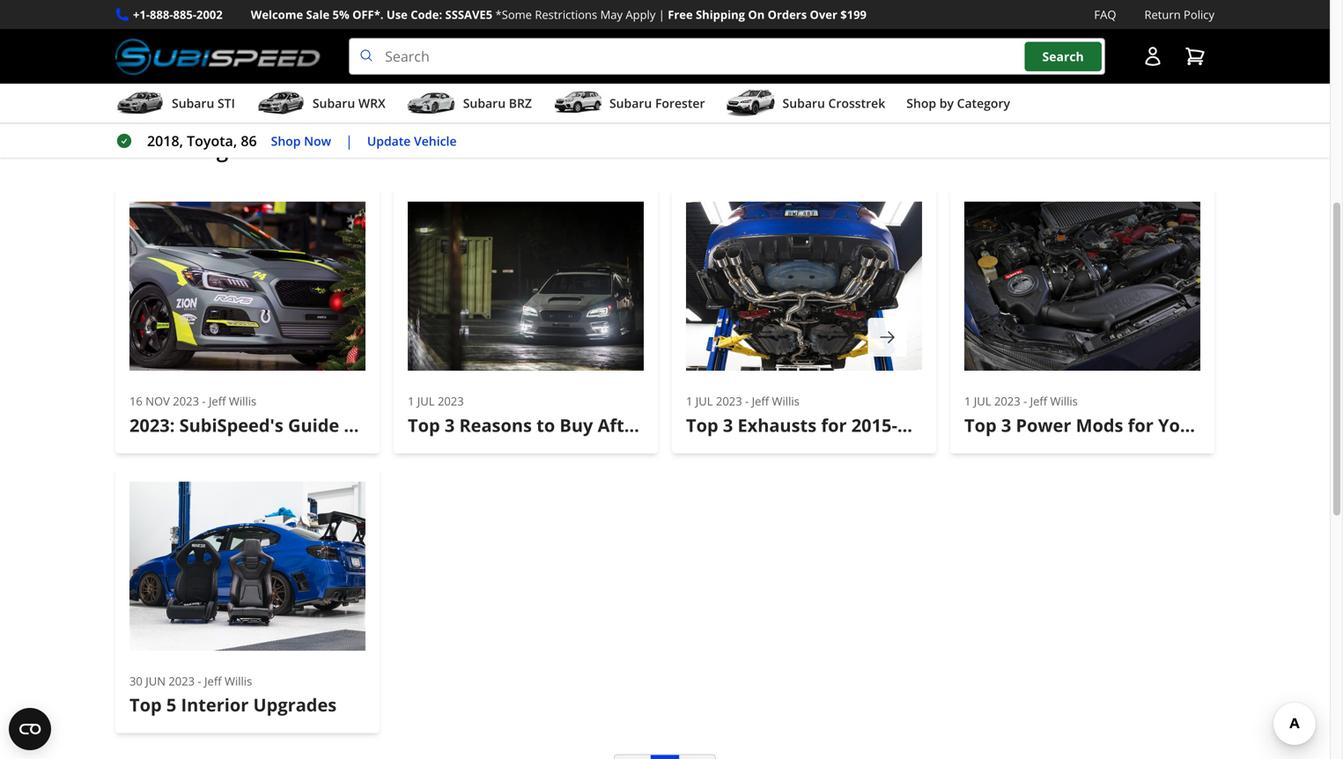 Task type: describe. For each thing, give the bounding box(es) containing it.
jeff for interior
[[204, 673, 222, 689]]

policy
[[1184, 7, 1214, 22]]

your
[[1158, 413, 1200, 437]]

subaru crosstrek
[[782, 95, 885, 112]]

subaru crosstrek button
[[726, 87, 885, 123]]

subaru brz button
[[407, 87, 532, 123]]

subaru wrx
[[313, 95, 386, 112]]

fallback image - no image provided image for top 3 power mods for your 2015+ wrx for u
[[964, 202, 1200, 371]]

subaru for subaru brz
[[463, 95, 506, 112]]

4 for from the left
[[1304, 413, 1330, 437]]

sssave5
[[445, 7, 492, 22]]

+1-888-885-2002
[[133, 7, 223, 22]]

- for exhausts
[[745, 393, 749, 409]]

search
[[1042, 48, 1084, 65]]

3 for from the left
[[1128, 413, 1154, 437]]

jul inside '1 jul 2023' link
[[417, 393, 435, 409]]

willis for power
[[1050, 393, 1078, 409]]

- for interior
[[198, 673, 201, 689]]

5%
[[332, 7, 349, 22]]

1 horizontal spatial |
[[658, 7, 665, 22]]

2015-
[[851, 413, 897, 437]]

latest blog posts
[[115, 135, 289, 163]]

subaru wrx button
[[256, 87, 386, 123]]

off*.
[[352, 7, 384, 22]]

a subaru wrx thumbnail image image
[[256, 90, 305, 116]]

16
[[129, 393, 143, 409]]

1 for top 3 exhausts for 2015-2021 wrx/sti
[[686, 393, 693, 409]]

category
[[957, 95, 1010, 112]]

latest
[[115, 135, 178, 163]]

2018, toyota, 86
[[147, 131, 257, 150]]

shop now link
[[271, 131, 331, 151]]

2023 inside '1 jul 2023' link
[[438, 393, 464, 409]]

a subaru crosstrek thumbnail image image
[[726, 90, 775, 116]]

toyota,
[[187, 131, 237, 150]]

subaru for subaru forester
[[609, 95, 652, 112]]

restrictions
[[535, 7, 597, 22]]

2023 for the
[[173, 393, 199, 409]]

shop for shop by category
[[906, 95, 936, 112]]

of
[[1162, 141, 1173, 157]]

2021
[[897, 413, 938, 437]]

2015+
[[1204, 413, 1255, 437]]

update
[[367, 132, 411, 149]]

upgrades
[[253, 693, 337, 717]]

1 1 from the left
[[408, 393, 414, 409]]

1 jul 2023 - jeff willis top 3 power mods for your 2015+ wrx for u
[[964, 393, 1343, 437]]

top for top 5 interior upgrades
[[129, 693, 162, 717]]

jeff for guide
[[209, 393, 226, 409]]

top for top 3 exhausts for 2015-2021 wrx/sti
[[686, 413, 718, 437]]

a subaru brz thumbnail image image
[[407, 90, 456, 116]]

for inside 1 jul 2023 - jeff willis top 3 exhausts for 2015-2021 wrx/sti
[[821, 413, 847, 437]]

1-
[[1143, 141, 1153, 157]]

3 for power
[[1001, 413, 1011, 437]]

may
[[600, 7, 623, 22]]

30 jun 2023 - jeff willis top 5 interior upgrades
[[129, 673, 337, 717]]

2023 for for
[[994, 393, 1020, 409]]

welcome sale 5% off*. use code: sssave5 *some restrictions may apply | free shipping on orders over $199
[[251, 7, 867, 22]]

go to the next page image
[[679, 754, 716, 759]]

orders
[[768, 7, 807, 22]]

shipping
[[696, 7, 745, 22]]

1 for top 3 power mods for your 2015+ wrx for u
[[964, 393, 971, 409]]

1 horizontal spatial 5
[[1153, 141, 1159, 157]]

sti
[[218, 95, 235, 112]]

2 horizontal spatial 5
[[1176, 141, 1183, 157]]

holidays
[[408, 413, 484, 437]]

2023:
[[129, 413, 175, 437]]

u
[[1334, 413, 1343, 437]]

jul for top 3 exhausts for 2015-2021 wrx/sti
[[696, 393, 713, 409]]

fallback image - no image provided image for top 5 interior upgrades
[[129, 482, 365, 651]]

mods
[[1076, 413, 1123, 437]]

posts
[[1186, 141, 1214, 157]]

search input field
[[349, 38, 1105, 75]]

+1-888-885-2002 link
[[133, 5, 223, 24]]

welcome
[[251, 7, 303, 22]]

jeff for power
[[1030, 393, 1047, 409]]

for inside 16 nov 2023 - jeff willis 2023: subispeed's guide for the holidays
[[344, 413, 370, 437]]

+1-
[[133, 7, 150, 22]]

interior
[[181, 693, 249, 717]]

2023 for 2015-
[[716, 393, 742, 409]]

subispeed's
[[179, 413, 283, 437]]

subispeed logo image
[[115, 38, 321, 75]]

- for power
[[1023, 393, 1027, 409]]

blog
[[184, 135, 228, 163]]

willis for guide
[[229, 393, 256, 409]]

885-
[[173, 7, 196, 22]]



Task type: vqa. For each thing, say whether or not it's contained in the screenshot.


Task type: locate. For each thing, give the bounding box(es) containing it.
1 horizontal spatial top
[[686, 413, 718, 437]]

subaru for subaru sti
[[172, 95, 214, 112]]

0 horizontal spatial shop
[[271, 132, 301, 149]]

subaru for subaru crosstrek
[[782, 95, 825, 112]]

top down 30
[[129, 693, 162, 717]]

2 3 from the left
[[1001, 413, 1011, 437]]

1 vertical spatial wrx
[[1259, 413, 1299, 437]]

use
[[386, 7, 408, 22]]

subaru right a subaru crosstrek thumbnail image
[[782, 95, 825, 112]]

2023 inside 16 nov 2023 - jeff willis 2023: subispeed's guide for the holidays
[[173, 393, 199, 409]]

3 left the power
[[1001, 413, 1011, 437]]

nov
[[146, 393, 170, 409]]

0 vertical spatial |
[[658, 7, 665, 22]]

brz
[[509, 95, 532, 112]]

16 nov 2023 - jeff willis 2023: subispeed's guide for the holidays
[[129, 393, 484, 437]]

- for guide
[[202, 393, 206, 409]]

fallback image - no image provided image for 2023: subispeed's guide for the holidays
[[129, 202, 365, 371]]

86
[[241, 131, 257, 150]]

|
[[658, 7, 665, 22], [345, 131, 353, 150]]

0 horizontal spatial 3
[[723, 413, 733, 437]]

posts
[[234, 135, 289, 163]]

-
[[202, 393, 206, 409], [745, 393, 749, 409], [1023, 393, 1027, 409], [198, 673, 201, 689]]

shop by category
[[906, 95, 1010, 112]]

jeff inside 1 jul 2023 - jeff willis top 3 power mods for your 2015+ wrx for u
[[1030, 393, 1047, 409]]

2023 up wrx/sti
[[994, 393, 1020, 409]]

1 jul 2023
[[408, 393, 464, 409]]

| left free
[[658, 7, 665, 22]]

2 subaru from the left
[[313, 95, 355, 112]]

crosstrek
[[828, 95, 885, 112]]

wrx right 2015+
[[1259, 413, 1299, 437]]

willis inside '30 jun 2023 - jeff willis top 5 interior upgrades'
[[225, 673, 252, 689]]

3 for exhausts
[[723, 413, 733, 437]]

1 horizontal spatial shop
[[906, 95, 936, 112]]

0 horizontal spatial |
[[345, 131, 353, 150]]

on
[[748, 7, 765, 22]]

2 horizontal spatial top
[[964, 413, 997, 437]]

jul inside 1 jul 2023 - jeff willis top 3 exhausts for 2015-2021 wrx/sti
[[696, 393, 713, 409]]

shop for shop now
[[271, 132, 301, 149]]

update vehicle
[[367, 132, 457, 149]]

2 jul from the left
[[696, 393, 713, 409]]

shop by category button
[[906, 87, 1010, 123]]

0 horizontal spatial 5
[[166, 693, 176, 717]]

jeff for exhausts
[[752, 393, 769, 409]]

apply
[[626, 7, 656, 22]]

3 jul from the left
[[974, 393, 991, 409]]

power
[[1016, 413, 1071, 437]]

top
[[686, 413, 718, 437], [964, 413, 997, 437], [129, 693, 162, 717]]

3 1 from the left
[[964, 393, 971, 409]]

1 subaru from the left
[[172, 95, 214, 112]]

1-5 of 5 posts
[[1143, 141, 1214, 157]]

- inside 1 jul 2023 - jeff willis top 3 power mods for your 2015+ wrx for u
[[1023, 393, 1027, 409]]

button image
[[1142, 46, 1163, 67]]

return policy link
[[1144, 5, 1214, 24]]

jeff up subispeed's
[[209, 393, 226, 409]]

return
[[1144, 7, 1181, 22]]

1 horizontal spatial 3
[[1001, 413, 1011, 437]]

for left the 2015-
[[821, 413, 847, 437]]

shop now
[[271, 132, 331, 149]]

subaru
[[172, 95, 214, 112], [313, 95, 355, 112], [463, 95, 506, 112], [609, 95, 652, 112], [782, 95, 825, 112]]

- up the power
[[1023, 393, 1027, 409]]

5 left interior at bottom left
[[166, 693, 176, 717]]

1 jul 2023 link
[[394, 188, 658, 453]]

jul inside 1 jul 2023 - jeff willis top 3 power mods for your 2015+ wrx for u
[[974, 393, 991, 409]]

willis
[[229, 393, 256, 409], [772, 393, 800, 409], [1050, 393, 1078, 409], [225, 673, 252, 689]]

top left exhausts
[[686, 413, 718, 437]]

shop inside dropdown button
[[906, 95, 936, 112]]

0 horizontal spatial jul
[[417, 393, 435, 409]]

| right now
[[345, 131, 353, 150]]

willis inside 1 jul 2023 - jeff willis top 3 exhausts for 2015-2021 wrx/sti
[[772, 393, 800, 409]]

jeff up interior at bottom left
[[204, 673, 222, 689]]

5 subaru from the left
[[782, 95, 825, 112]]

2023
[[173, 393, 199, 409], [438, 393, 464, 409], [716, 393, 742, 409], [994, 393, 1020, 409], [169, 673, 195, 689]]

2018,
[[147, 131, 183, 150]]

5 left of
[[1153, 141, 1159, 157]]

subaru forester
[[609, 95, 705, 112]]

1 inside 1 jul 2023 - jeff willis top 3 exhausts for 2015-2021 wrx/sti
[[686, 393, 693, 409]]

forester
[[655, 95, 705, 112]]

willis up interior at bottom left
[[225, 673, 252, 689]]

subaru for subaru wrx
[[313, 95, 355, 112]]

0 vertical spatial shop
[[906, 95, 936, 112]]

jeff inside '30 jun 2023 - jeff willis top 5 interior upgrades'
[[204, 673, 222, 689]]

subaru sti
[[172, 95, 235, 112]]

top inside 1 jul 2023 - jeff willis top 3 power mods for your 2015+ wrx for u
[[964, 413, 997, 437]]

return policy
[[1144, 7, 1214, 22]]

free
[[668, 7, 693, 22]]

shop left now
[[271, 132, 301, 149]]

the
[[374, 413, 404, 437]]

search button
[[1025, 42, 1101, 71]]

shop
[[906, 95, 936, 112], [271, 132, 301, 149]]

2023 up holidays in the left of the page
[[438, 393, 464, 409]]

2 1 from the left
[[686, 393, 693, 409]]

2002
[[196, 7, 223, 22]]

- inside 16 nov 2023 - jeff willis 2023: subispeed's guide for the holidays
[[202, 393, 206, 409]]

exhausts
[[738, 413, 817, 437]]

willis for exhausts
[[772, 393, 800, 409]]

jeff up the power
[[1030, 393, 1047, 409]]

- up interior at bottom left
[[198, 673, 201, 689]]

willis up exhausts
[[772, 393, 800, 409]]

fallback image - no image provided image
[[665, 0, 1330, 76], [129, 202, 365, 371], [408, 202, 644, 371], [686, 202, 922, 371], [964, 202, 1200, 371], [129, 482, 365, 651]]

willis for interior
[[225, 673, 252, 689]]

faq link
[[1094, 5, 1116, 24]]

1 horizontal spatial 1
[[686, 393, 693, 409]]

vehicle
[[414, 132, 457, 149]]

code:
[[411, 7, 442, 22]]

0 horizontal spatial top
[[129, 693, 162, 717]]

0 horizontal spatial 1
[[408, 393, 414, 409]]

1 vertical spatial |
[[345, 131, 353, 150]]

subaru forester button
[[553, 87, 705, 123]]

wrx inside dropdown button
[[358, 95, 386, 112]]

888-
[[150, 7, 173, 22]]

a subaru sti thumbnail image image
[[115, 90, 165, 116]]

subaru left brz
[[463, 95, 506, 112]]

over
[[810, 7, 837, 22]]

1 vertical spatial shop
[[271, 132, 301, 149]]

2023 right the jun
[[169, 673, 195, 689]]

- inside 1 jul 2023 - jeff willis top 3 exhausts for 2015-2021 wrx/sti
[[745, 393, 749, 409]]

- up exhausts
[[745, 393, 749, 409]]

jeff inside 1 jul 2023 - jeff willis top 3 exhausts for 2015-2021 wrx/sti
[[752, 393, 769, 409]]

top inside '30 jun 2023 - jeff willis top 5 interior upgrades'
[[129, 693, 162, 717]]

1 horizontal spatial wrx
[[1259, 413, 1299, 437]]

3 inside 1 jul 2023 - jeff willis top 3 power mods for your 2015+ wrx for u
[[1001, 413, 1011, 437]]

3 subaru from the left
[[463, 95, 506, 112]]

for left the
[[344, 413, 370, 437]]

- up subispeed's
[[202, 393, 206, 409]]

2023 inside 1 jul 2023 - jeff willis top 3 power mods for your 2015+ wrx for u
[[994, 393, 1020, 409]]

- inside '30 jun 2023 - jeff willis top 5 interior upgrades'
[[198, 673, 201, 689]]

2023 inside 1 jul 2023 - jeff willis top 3 exhausts for 2015-2021 wrx/sti
[[716, 393, 742, 409]]

jul
[[417, 393, 435, 409], [696, 393, 713, 409], [974, 393, 991, 409]]

$199
[[840, 7, 867, 22]]

open widget image
[[9, 708, 51, 750]]

wrx inside 1 jul 2023 - jeff willis top 3 power mods for your 2015+ wrx for u
[[1259, 413, 1299, 437]]

top right the 2021
[[964, 413, 997, 437]]

willis up the power
[[1050, 393, 1078, 409]]

2 horizontal spatial jul
[[974, 393, 991, 409]]

top inside 1 jul 2023 - jeff willis top 3 exhausts for 2015-2021 wrx/sti
[[686, 413, 718, 437]]

now
[[304, 132, 331, 149]]

shop left "by"
[[906, 95, 936, 112]]

for
[[344, 413, 370, 437], [821, 413, 847, 437], [1128, 413, 1154, 437], [1304, 413, 1330, 437]]

5
[[1153, 141, 1159, 157], [1176, 141, 1183, 157], [166, 693, 176, 717]]

3
[[723, 413, 733, 437], [1001, 413, 1011, 437]]

3 inside 1 jul 2023 - jeff willis top 3 exhausts for 2015-2021 wrx/sti
[[723, 413, 733, 437]]

faq
[[1094, 7, 1116, 22]]

3 left exhausts
[[723, 413, 733, 437]]

2 horizontal spatial 1
[[964, 393, 971, 409]]

for left the u
[[1304, 413, 1330, 437]]

jeff
[[209, 393, 226, 409], [752, 393, 769, 409], [1030, 393, 1047, 409], [204, 673, 222, 689]]

fallback image - no image provided image for top 3 exhausts for 2015-2021 wrx/sti
[[686, 202, 922, 371]]

willis up subispeed's
[[229, 393, 256, 409]]

2023 up exhausts
[[716, 393, 742, 409]]

1 inside 1 jul 2023 - jeff willis top 3 power mods for your 2015+ wrx for u
[[964, 393, 971, 409]]

5 right of
[[1176, 141, 1183, 157]]

2023 inside '30 jun 2023 - jeff willis top 5 interior upgrades'
[[169, 673, 195, 689]]

subaru up now
[[313, 95, 355, 112]]

2 for from the left
[[821, 413, 847, 437]]

fallback image - no image provided image inside '1 jul 2023' link
[[408, 202, 644, 371]]

1 jul from the left
[[417, 393, 435, 409]]

top for top 3 power mods for your 2015+ wrx for u
[[964, 413, 997, 437]]

wrx
[[358, 95, 386, 112], [1259, 413, 1299, 437]]

update vehicle button
[[367, 131, 457, 151]]

jeff inside 16 nov 2023 - jeff willis 2023: subispeed's guide for the holidays
[[209, 393, 226, 409]]

2023 right nov
[[173, 393, 199, 409]]

subaru left forester
[[609, 95, 652, 112]]

30
[[129, 673, 143, 689]]

subaru brz
[[463, 95, 532, 112]]

jeff up exhausts
[[752, 393, 769, 409]]

wrx/sti
[[942, 413, 1016, 437]]

wrx up update
[[358, 95, 386, 112]]

jul for top 3 power mods for your 2015+ wrx for u
[[974, 393, 991, 409]]

jun
[[146, 673, 166, 689]]

sale
[[306, 7, 330, 22]]

subaru left sti
[[172, 95, 214, 112]]

4 subaru from the left
[[609, 95, 652, 112]]

*some
[[495, 7, 532, 22]]

0 horizontal spatial wrx
[[358, 95, 386, 112]]

go to the previous page image
[[614, 754, 651, 759]]

1
[[408, 393, 414, 409], [686, 393, 693, 409], [964, 393, 971, 409]]

1 jul 2023 - jeff willis top 3 exhausts for 2015-2021 wrx/sti
[[686, 393, 1016, 437]]

willis inside 16 nov 2023 - jeff willis 2023: subispeed's guide for the holidays
[[229, 393, 256, 409]]

willis inside 1 jul 2023 - jeff willis top 3 power mods for your 2015+ wrx for u
[[1050, 393, 1078, 409]]

a subaru forester thumbnail image image
[[553, 90, 602, 116]]

for left your
[[1128, 413, 1154, 437]]

subaru sti button
[[115, 87, 235, 123]]

1 for from the left
[[344, 413, 370, 437]]

1 3 from the left
[[723, 413, 733, 437]]

1 horizontal spatial jul
[[696, 393, 713, 409]]

5 inside '30 jun 2023 - jeff willis top 5 interior upgrades'
[[166, 693, 176, 717]]

by
[[939, 95, 954, 112]]

guide
[[288, 413, 339, 437]]

0 vertical spatial wrx
[[358, 95, 386, 112]]



